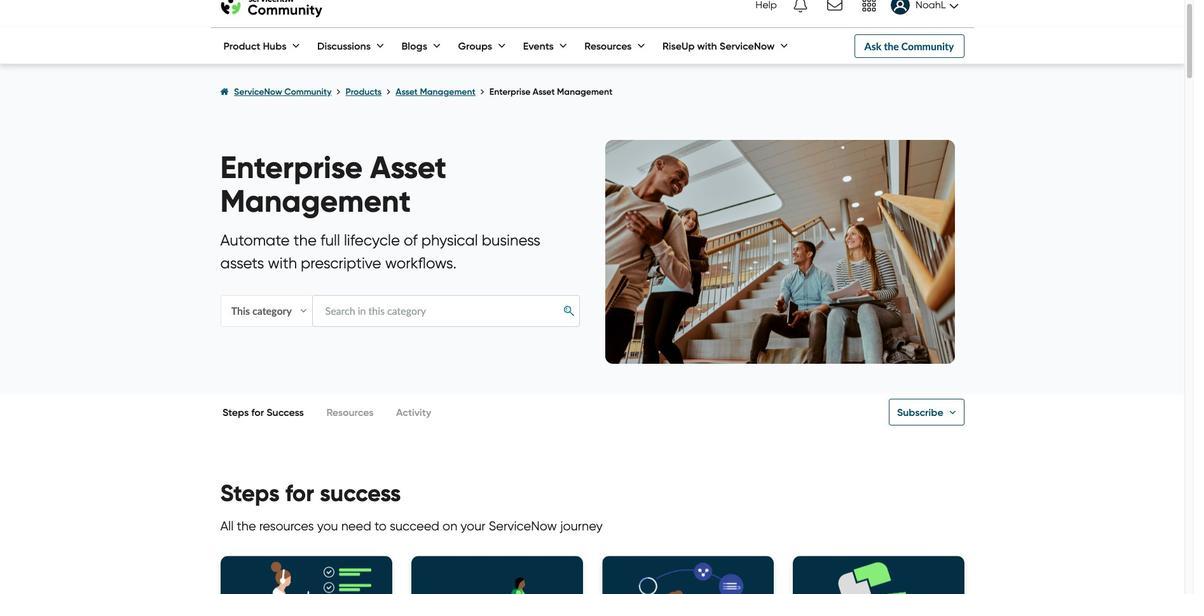Task type: vqa. For each thing, say whether or not it's contained in the screenshot.
Comment
no



Task type: locate. For each thing, give the bounding box(es) containing it.
enterprise
[[490, 86, 531, 97], [220, 148, 363, 187]]

management down expand view: events icon
[[557, 86, 613, 97]]

business
[[482, 231, 541, 249]]

1 vertical spatial enterprise asset management
[[220, 148, 447, 221]]

community
[[902, 40, 954, 52], [284, 86, 332, 97]]

1 horizontal spatial management
[[420, 86, 476, 97]]

1 horizontal spatial enterprise
[[490, 86, 531, 97]]

for inside steps for success link
[[251, 406, 264, 418]]

0 vertical spatial resources link
[[572, 28, 648, 64]]

noahl image
[[891, 0, 910, 15]]

servicenow down product hubs link
[[234, 86, 282, 97]]

on
[[443, 518, 457, 533]]

lifecycle
[[344, 231, 400, 249]]

management inside enterprise asset management
[[220, 182, 411, 221]]

0 vertical spatial resources
[[585, 39, 632, 52]]

None submit
[[559, 302, 579, 320]]

list
[[220, 74, 965, 109]]

with
[[697, 39, 717, 52], [268, 254, 297, 272]]

1 vertical spatial the
[[294, 231, 317, 249]]

servicenow right your
[[489, 518, 557, 533]]

the right ask in the right top of the page
[[884, 40, 899, 52]]

the left full
[[294, 231, 317, 249]]

1 horizontal spatial resources
[[585, 39, 632, 52]]

steps
[[223, 406, 249, 418], [220, 479, 280, 508]]

1 vertical spatial for
[[285, 479, 314, 508]]

riseup
[[663, 39, 695, 52]]

resources link
[[572, 28, 648, 64], [327, 394, 374, 430]]

management up full
[[220, 182, 411, 221]]

community inside list
[[284, 86, 332, 97]]

list containing servicenow community
[[220, 74, 965, 109]]

for left success at the left
[[251, 406, 264, 418]]

asset management
[[396, 86, 476, 97]]

1 vertical spatial steps
[[220, 479, 280, 508]]

enterprise asset management up full
[[220, 148, 447, 221]]

management
[[420, 86, 476, 97], [557, 86, 613, 97], [220, 182, 411, 221]]

1 horizontal spatial enterprise asset management
[[490, 86, 613, 97]]

all the resources you need to succeed on your servicenow journey
[[220, 518, 603, 533]]

0 vertical spatial enterprise asset management
[[490, 86, 613, 97]]

the for for
[[237, 518, 256, 533]]

enterprise inside enterprise asset management
[[220, 148, 363, 187]]

the
[[884, 40, 899, 52], [294, 231, 317, 249], [237, 518, 256, 533]]

2 vertical spatial the
[[237, 518, 256, 533]]

asset inside enterprise asset management
[[370, 148, 447, 187]]

0 horizontal spatial for
[[251, 406, 264, 418]]

for up "resources"
[[285, 479, 314, 508]]

enterprise asset management down expand view: events icon
[[490, 86, 613, 97]]

0 vertical spatial servicenow
[[720, 39, 775, 52]]

community down the noahl image at the top of the page
[[902, 40, 954, 52]]

community down the expand view: product hubs image
[[284, 86, 332, 97]]

1 vertical spatial servicenow
[[234, 86, 282, 97]]

servicenow
[[720, 39, 775, 52], [234, 86, 282, 97], [489, 518, 557, 533]]

0 vertical spatial enterprise
[[490, 86, 531, 97]]

steps for steps for success
[[220, 479, 280, 508]]

product
[[224, 39, 260, 52]]

0 horizontal spatial with
[[268, 254, 297, 272]]

servicenow left expand view: riseup 'image'
[[720, 39, 775, 52]]

with down automate
[[268, 254, 297, 272]]

steps for success
[[220, 479, 401, 508]]

for
[[251, 406, 264, 418], [285, 479, 314, 508]]

groups
[[458, 39, 492, 52]]

0 vertical spatial for
[[251, 406, 264, 418]]

physical
[[421, 231, 478, 249]]

asset management link
[[396, 86, 476, 97]]

steps up all
[[220, 479, 280, 508]]

with right riseup
[[697, 39, 717, 52]]

expand view: groups image
[[496, 46, 508, 48]]

1 horizontal spatial resources link
[[572, 28, 648, 64]]

0 horizontal spatial enterprise
[[220, 148, 363, 187]]

0 vertical spatial with
[[697, 39, 717, 52]]

for for success
[[251, 406, 264, 418]]

1 vertical spatial enterprise
[[220, 148, 363, 187]]

ask the community
[[865, 40, 954, 52]]

menu bar containing product hubs
[[211, 28, 791, 64]]

2 horizontal spatial servicenow
[[720, 39, 775, 52]]

expand view: discussions image
[[374, 46, 387, 48]]

1 horizontal spatial for
[[285, 479, 314, 508]]

of
[[404, 231, 418, 249]]

0 horizontal spatial resources
[[327, 406, 374, 418]]

expand view: blogs image
[[431, 46, 443, 48]]

1 horizontal spatial community
[[902, 40, 954, 52]]

automate
[[220, 231, 290, 249]]

1 vertical spatial resources link
[[327, 394, 374, 430]]

blogs
[[402, 39, 427, 52]]

2 horizontal spatial the
[[884, 40, 899, 52]]

0 horizontal spatial enterprise asset management
[[220, 148, 447, 221]]

steps for success
[[223, 406, 304, 418]]

0 horizontal spatial the
[[237, 518, 256, 533]]

steps left success at the left
[[223, 406, 249, 418]]

discussions
[[317, 39, 371, 52]]

1 vertical spatial with
[[268, 254, 297, 272]]

riseup with servicenow
[[663, 39, 775, 52]]

asset
[[396, 86, 418, 97], [533, 86, 555, 97], [370, 148, 447, 187]]

to
[[375, 518, 387, 533]]

resources
[[585, 39, 632, 52], [327, 406, 374, 418]]

0 horizontal spatial community
[[284, 86, 332, 97]]

the inside automate the full lifecycle of physical business assets with prescriptive workflows.
[[294, 231, 317, 249]]

1 vertical spatial resources
[[327, 406, 374, 418]]

the right all
[[237, 518, 256, 533]]

discussions link
[[305, 28, 387, 64]]

success
[[320, 479, 401, 508]]

management down the expand view: blogs icon
[[420, 86, 476, 97]]

0 horizontal spatial servicenow
[[234, 86, 282, 97]]

0 vertical spatial community
[[902, 40, 954, 52]]

0 horizontal spatial management
[[220, 182, 411, 221]]

enterprise asset management
[[490, 86, 613, 97], [220, 148, 447, 221]]

activity link
[[396, 394, 431, 430]]

0 vertical spatial steps
[[223, 406, 249, 418]]

need
[[341, 518, 371, 533]]

1 vertical spatial community
[[284, 86, 332, 97]]

menu bar
[[211, 28, 791, 64]]

1 horizontal spatial the
[[294, 231, 317, 249]]

1 horizontal spatial with
[[697, 39, 717, 52]]

2 vertical spatial servicenow
[[489, 518, 557, 533]]



Task type: describe. For each thing, give the bounding box(es) containing it.
ask the community link
[[855, 34, 965, 58]]

your
[[461, 518, 486, 533]]

prescriptive
[[301, 254, 381, 272]]

resources for the left resources link
[[327, 406, 374, 418]]

events
[[523, 39, 554, 52]]

workflows.
[[385, 254, 457, 272]]

all
[[220, 518, 234, 533]]

full
[[321, 231, 340, 249]]

blogs link
[[389, 28, 443, 64]]

products
[[346, 86, 382, 97]]

expand view: events image
[[557, 46, 570, 48]]

assets
[[220, 254, 264, 272]]

product hubs link
[[211, 28, 302, 64]]

with inside automate the full lifecycle of physical business assets with prescriptive workflows.
[[268, 254, 297, 272]]

hubs
[[263, 39, 287, 52]]

enterprise inside list
[[490, 86, 531, 97]]

steps for success link
[[223, 394, 304, 430]]

resources for right resources link
[[585, 39, 632, 52]]

product hubs
[[224, 39, 287, 52]]

enterprise asset management inside list
[[490, 86, 613, 97]]

activity
[[396, 406, 431, 418]]

success
[[267, 406, 304, 418]]

subscribe
[[897, 406, 944, 418]]

expand view: product hubs image
[[290, 46, 302, 48]]

Search text field
[[312, 295, 580, 327]]

journey
[[560, 518, 603, 533]]

you
[[317, 518, 338, 533]]

1 horizontal spatial servicenow
[[489, 518, 557, 533]]

expand view: riseup image
[[778, 46, 791, 48]]

steps for steps for success
[[223, 406, 249, 418]]

groups link
[[446, 28, 508, 64]]

automate the full lifecycle of physical business assets with prescriptive workflows.
[[220, 231, 541, 272]]

resources
[[259, 518, 314, 533]]

servicenow inside list
[[234, 86, 282, 97]]

succeed
[[390, 518, 440, 533]]

servicenow community
[[234, 86, 332, 97]]

ask
[[865, 40, 882, 52]]

expand view: community resources image
[[635, 46, 648, 48]]

the for asset
[[294, 231, 317, 249]]

subscribe button
[[889, 399, 965, 425]]

servicenow community link
[[234, 86, 332, 97]]

2 horizontal spatial management
[[557, 86, 613, 97]]

products link
[[346, 86, 382, 97]]

for for success
[[285, 479, 314, 508]]

riseup with servicenow link
[[650, 28, 791, 64]]

0 vertical spatial the
[[884, 40, 899, 52]]

0 horizontal spatial resources link
[[327, 394, 374, 430]]

events link
[[511, 28, 570, 64]]



